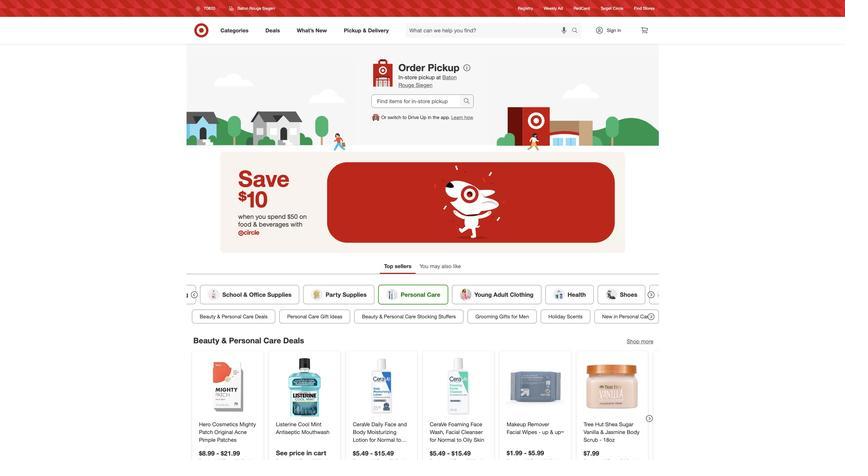 Task type: locate. For each thing, give the bounding box(es) containing it.
new right what's
[[316, 27, 327, 34]]

2 $5.49 from the left
[[430, 449, 445, 457]]

listerine
[[276, 421, 296, 428]]

pickup
[[344, 27, 361, 34], [428, 61, 460, 74]]

1 $15.49 from the left
[[375, 449, 394, 457]]

what's
[[297, 27, 314, 34]]

0 horizontal spatial for
[[369, 436, 376, 443]]

0 horizontal spatial $15.49
[[375, 449, 394, 457]]

1 horizontal spatial $5.49
[[430, 449, 445, 457]]

0 horizontal spatial face
[[385, 421, 396, 428]]

0 horizontal spatial rouge
[[249, 6, 261, 11]]

$10
[[238, 186, 268, 213]]

rouge
[[249, 6, 261, 11], [399, 82, 414, 88]]

1 horizontal spatial new
[[602, 313, 612, 320]]

1 horizontal spatial $5.49 - $15.49
[[430, 449, 471, 457]]

cerave inside cerave daily face and body moisturizing lotion for normal to dry skin - fragrance free
[[353, 421, 370, 428]]

1 $5.49 from the left
[[353, 449, 368, 457]]

0 horizontal spatial pickup
[[344, 27, 361, 34]]

personal down personal care button
[[384, 313, 404, 320]]

clothing
[[510, 291, 533, 298]]

antiseptic
[[276, 429, 300, 435]]

2 facial from the left
[[507, 429, 521, 435]]

face for cleanser
[[471, 421, 482, 428]]

ideas
[[330, 313, 342, 320]]

0 horizontal spatial skin
[[363, 444, 373, 451]]

vanilla
[[584, 429, 599, 435]]

save
[[238, 165, 290, 192]]

- left fragrance
[[375, 444, 377, 451]]

0 horizontal spatial baton
[[238, 6, 248, 11]]

supplies right party
[[342, 291, 367, 298]]

baton rouge siegen up deals link
[[238, 6, 275, 11]]

baton right at
[[442, 74, 457, 81]]

1 horizontal spatial facial
[[507, 429, 521, 435]]

normal
[[377, 436, 395, 443], [438, 436, 455, 443]]

0 horizontal spatial new
[[316, 27, 327, 34]]

listerine cool mint antiseptic mouthwash image
[[275, 357, 335, 417], [275, 357, 335, 417]]

dry
[[353, 444, 361, 451]]

may
[[430, 263, 440, 270]]

for down the wash,
[[430, 436, 436, 443]]

new
[[316, 27, 327, 34], [602, 313, 612, 320]]

1 body from the left
[[353, 429, 366, 435]]

- left 18oz
[[600, 436, 602, 443]]

18oz
[[603, 436, 615, 443]]

ad
[[558, 6, 563, 11]]

care inside beauty & personal care stocking stuffers button
[[405, 313, 416, 320]]

body down 'sugar'
[[627, 429, 640, 435]]

new down the shoes button
[[602, 313, 612, 320]]

1 horizontal spatial for
[[430, 436, 436, 443]]

2 horizontal spatial for
[[511, 313, 517, 320]]

2 normal from the left
[[438, 436, 455, 443]]

health
[[568, 291, 586, 298]]

makeup remover facial wipes - up & up™
[[507, 421, 564, 435]]

personal down beauty & personal care deals button
[[229, 336, 261, 345]]

cerave foaming face wash, facial cleanser for normal to oily skin link
[[430, 421, 487, 444]]

2 body from the left
[[627, 429, 640, 435]]

weekly ad
[[544, 6, 563, 11]]

1 supplies from the left
[[267, 291, 291, 298]]

skin down cleanser
[[474, 436, 484, 443]]

1 normal from the left
[[377, 436, 395, 443]]

0 horizontal spatial $5.49 - $15.49
[[353, 449, 394, 457]]

also
[[442, 263, 452, 270]]

0 vertical spatial new
[[316, 27, 327, 34]]

cleanser
[[461, 429, 483, 435]]

1 $5.49 - $15.49 from the left
[[353, 449, 394, 457]]

body
[[353, 429, 366, 435], [627, 429, 640, 435]]

$5.49
[[353, 449, 368, 457], [430, 449, 445, 457]]

shop more
[[627, 338, 653, 345]]

& inside makeup remover facial wipes - up & up™
[[550, 429, 553, 435]]

redcard link
[[574, 6, 590, 11]]

when you spend $50 on food & beverages with circle
[[238, 213, 307, 236]]

holiday scents
[[548, 313, 583, 320]]

$1.99 - $5.99
[[507, 449, 544, 457]]

0 horizontal spatial supplies
[[267, 291, 291, 298]]

$5.49 - $15.49
[[353, 449, 394, 457], [430, 449, 471, 457]]

0 vertical spatial deals
[[265, 27, 280, 34]]

body up lotion
[[353, 429, 366, 435]]

on
[[300, 213, 307, 220]]

0 horizontal spatial $5.49
[[353, 449, 368, 457]]

2 supplies from the left
[[342, 291, 367, 298]]

0 horizontal spatial to
[[396, 436, 401, 443]]

cerave up the wash,
[[430, 421, 447, 428]]

$8.99 - $21.99
[[199, 449, 240, 457]]

beverages
[[259, 220, 289, 228]]

drive
[[408, 114, 419, 120]]

2 face from the left
[[471, 421, 482, 428]]

1 horizontal spatial supplies
[[342, 291, 367, 298]]

$15.49 down moisturizing
[[375, 449, 394, 457]]

deals inside button
[[255, 313, 268, 320]]

normal inside cerave foaming face wash, facial cleanser for normal to oily skin
[[438, 436, 455, 443]]

0 horizontal spatial facial
[[446, 429, 460, 435]]

listerine cool mint antiseptic mouthwash
[[276, 421, 329, 435]]

find stores
[[634, 6, 655, 11]]

pickup up at
[[428, 61, 460, 74]]

rouge up deals link
[[249, 6, 261, 11]]

office
[[249, 291, 266, 298]]

the
[[433, 114, 440, 120]]

face inside cerave foaming face wash, facial cleanser for normal to oily skin
[[471, 421, 482, 428]]

how
[[465, 114, 473, 120]]

0 vertical spatial beauty & personal care deals
[[200, 313, 268, 320]]

1 horizontal spatial baton rouge siegen
[[399, 74, 457, 88]]

& inside school & office supplies button
[[243, 291, 247, 298]]

1 vertical spatial pickup
[[428, 61, 460, 74]]

0 vertical spatial baton rouge siegen
[[238, 6, 275, 11]]

Find items for in-store pickup search field
[[372, 95, 460, 108]]

cerave daily face and body moisturizing lotion for normal to dry skin - fragrance free image
[[351, 357, 412, 417], [351, 357, 412, 417]]

0 horizontal spatial body
[[353, 429, 366, 435]]

1 vertical spatial rouge
[[399, 82, 414, 88]]

cerave up lotion
[[353, 421, 370, 428]]

baton inside baton rouge siegen
[[442, 74, 457, 81]]

scrub
[[584, 436, 598, 443]]

see
[[276, 449, 287, 457]]

1 horizontal spatial body
[[627, 429, 640, 435]]

cerave inside cerave foaming face wash, facial cleanser for normal to oily skin
[[430, 421, 447, 428]]

you
[[256, 213, 266, 220]]

- down cerave foaming face wash, facial cleanser for normal to oily skin
[[447, 449, 450, 457]]

2 horizontal spatial to
[[457, 436, 462, 443]]

baton rouge siegen down order pickup
[[399, 74, 457, 88]]

grooming
[[475, 313, 498, 320]]

beauty & personal care deals down beauty & personal care deals button
[[193, 336, 304, 345]]

face up cleanser
[[471, 421, 482, 428]]

skin down lotion
[[363, 444, 373, 451]]

1 horizontal spatial normal
[[438, 436, 455, 443]]

hero cosmetics mighty patch original acne pimple patches image
[[198, 357, 258, 417], [198, 357, 258, 417]]

weekly ad link
[[544, 6, 563, 11]]

to left drive
[[403, 114, 407, 120]]

facial down 'makeup'
[[507, 429, 521, 435]]

$5.49 down lotion
[[353, 449, 368, 457]]

- left 'up'
[[539, 429, 541, 435]]

care inside new in personal care button
[[640, 313, 651, 320]]

personal up beauty & personal care stocking stuffers
[[401, 291, 425, 298]]

for down moisturizing
[[369, 436, 376, 443]]

deals down personal care gift ideas
[[283, 336, 304, 345]]

jasmine
[[605, 429, 625, 435]]

baton rouge siegen
[[238, 6, 275, 11], [399, 74, 457, 88]]

0 horizontal spatial siegen
[[262, 6, 275, 11]]

$5.99
[[528, 449, 544, 457]]

health button
[[545, 285, 594, 304]]

care inside personal care gift ideas button
[[308, 313, 319, 320]]

0 vertical spatial rouge
[[249, 6, 261, 11]]

pickup left the delivery at the top left of the page
[[344, 27, 361, 34]]

1 horizontal spatial pickup
[[428, 61, 460, 74]]

at
[[436, 74, 441, 81]]

sign in link
[[590, 23, 632, 38]]

0 horizontal spatial baton rouge siegen
[[238, 6, 275, 11]]

to up fragrance
[[396, 436, 401, 443]]

beauty for beauty & personal care deals button
[[200, 313, 216, 320]]

1 horizontal spatial siegen
[[416, 82, 433, 88]]

personal left gift
[[287, 313, 307, 320]]

1 horizontal spatial face
[[471, 421, 482, 428]]

spend
[[268, 213, 286, 220]]

1 horizontal spatial skin
[[474, 436, 484, 443]]

wipes
[[522, 429, 537, 435]]

face
[[385, 421, 396, 428], [471, 421, 482, 428]]

beauty & personal care stocking stuffers
[[362, 313, 456, 320]]

tree hut shea sugar vanilla & jasmine body scrub - 18oz
[[584, 421, 640, 443]]

up
[[420, 114, 427, 120]]

or switch to drive up in the app. learn how
[[381, 114, 473, 120]]

1 vertical spatial skin
[[363, 444, 373, 451]]

to left "oily"
[[457, 436, 462, 443]]

face up moisturizing
[[385, 421, 396, 428]]

men
[[519, 313, 529, 320]]

1 vertical spatial deals
[[255, 313, 268, 320]]

personal care
[[401, 291, 440, 298]]

cerave daily face and body moisturizing lotion for normal to dry skin - fragrance free
[[353, 421, 407, 459]]

deals down the baton rouge siegen dropdown button
[[265, 27, 280, 34]]

facial inside makeup remover facial wipes - up & up™
[[507, 429, 521, 435]]

siegen inside dropdown button
[[262, 6, 275, 11]]

tree hut shea sugar vanilla & jasmine body scrub - 18oz image
[[582, 357, 642, 417], [582, 357, 642, 417]]

deals down office
[[255, 313, 268, 320]]

siegen up deals link
[[262, 6, 275, 11]]

supplies right office
[[267, 291, 291, 298]]

cerave for facial
[[430, 421, 447, 428]]

$15.49 down "oily"
[[452, 449, 471, 457]]

in right sign
[[618, 27, 621, 33]]

2 cerave from the left
[[430, 421, 447, 428]]

1 face from the left
[[385, 421, 396, 428]]

& inside the pickup & delivery 'link'
[[363, 27, 367, 34]]

new in personal care button
[[594, 310, 659, 324]]

0 horizontal spatial normal
[[377, 436, 395, 443]]

for left men
[[511, 313, 517, 320]]

beauty & personal care deals down 'school'
[[200, 313, 268, 320]]

what's new
[[297, 27, 327, 34]]

& inside tree hut shea sugar vanilla & jasmine body scrub - 18oz
[[600, 429, 604, 435]]

0 vertical spatial baton
[[238, 6, 248, 11]]

1 horizontal spatial baton
[[442, 74, 457, 81]]

2 vertical spatial deals
[[283, 336, 304, 345]]

normal down the wash,
[[438, 436, 455, 443]]

to inside cerave daily face and body moisturizing lotion for normal to dry skin - fragrance free
[[396, 436, 401, 443]]

1 horizontal spatial cerave
[[430, 421, 447, 428]]

scents
[[567, 313, 583, 320]]

1 vertical spatial baton
[[442, 74, 457, 81]]

& inside beauty & personal care stocking stuffers button
[[379, 313, 382, 320]]

2 $5.49 - $15.49 from the left
[[430, 449, 471, 457]]

1 cerave from the left
[[353, 421, 370, 428]]

baton rouge siegen button
[[225, 2, 279, 15]]

in-store pickup at
[[399, 74, 442, 81]]

personal
[[401, 291, 425, 298], [222, 313, 241, 320], [287, 313, 307, 320], [384, 313, 404, 320], [619, 313, 639, 320], [229, 336, 261, 345]]

holiday scents button
[[541, 310, 590, 324]]

listerine cool mint antiseptic mouthwash link
[[276, 421, 333, 436]]

cerave foaming face wash, facial cleanser for normal to oily skin image
[[428, 357, 488, 417], [428, 357, 488, 417]]

$5.49 down the wash,
[[430, 449, 445, 457]]

baton up categories 'link'
[[238, 6, 248, 11]]

learn
[[451, 114, 463, 120]]

makeup remover facial wipes - up & up™ image
[[505, 357, 565, 417], [505, 357, 565, 417]]

facial inside cerave foaming face wash, facial cleanser for normal to oily skin
[[446, 429, 460, 435]]

0 vertical spatial siegen
[[262, 6, 275, 11]]

0 vertical spatial skin
[[474, 436, 484, 443]]

stocking
[[417, 313, 437, 320]]

2 $15.49 from the left
[[452, 449, 471, 457]]

normal down moisturizing
[[377, 436, 395, 443]]

siegen down pickup
[[416, 82, 433, 88]]

care
[[427, 291, 440, 298], [243, 313, 253, 320], [308, 313, 319, 320], [405, 313, 416, 320], [640, 313, 651, 320], [263, 336, 281, 345]]

1 horizontal spatial $15.49
[[452, 449, 471, 457]]

young
[[474, 291, 492, 298]]

in down the shoes button
[[614, 313, 618, 320]]

gift
[[320, 313, 329, 320]]

young adult clothing
[[474, 291, 533, 298]]

facial down foaming
[[446, 429, 460, 435]]

1 vertical spatial new
[[602, 313, 612, 320]]

more
[[641, 338, 653, 345]]

beauty & personal care deals inside button
[[200, 313, 268, 320]]

0 vertical spatial pickup
[[344, 27, 361, 34]]

0 horizontal spatial cerave
[[353, 421, 370, 428]]

face inside cerave daily face and body moisturizing lotion for normal to dry skin - fragrance free
[[385, 421, 396, 428]]

1 vertical spatial baton rouge siegen
[[399, 74, 457, 88]]

rouge down in-
[[399, 82, 414, 88]]

$5.49 for for
[[430, 449, 445, 457]]

switch
[[388, 114, 401, 120]]

daily
[[371, 421, 383, 428]]

1 facial from the left
[[446, 429, 460, 435]]

sign
[[607, 27, 616, 33]]



Task type: vqa. For each thing, say whether or not it's contained in the screenshot.
Bb
no



Task type: describe. For each thing, give the bounding box(es) containing it.
& inside kitchen & dining button
[[164, 291, 168, 298]]

find stores link
[[634, 6, 655, 11]]

pimple
[[199, 436, 215, 443]]

face for moisturizing
[[385, 421, 396, 428]]

care inside personal care button
[[427, 291, 440, 298]]

$5.49 - $15.49 for normal
[[430, 449, 471, 457]]

rouge inside dropdown button
[[249, 6, 261, 11]]

cerave foaming face wash, facial cleanser for normal to oily skin
[[430, 421, 484, 443]]

free
[[353, 452, 363, 459]]

target circle
[[601, 6, 623, 11]]

dining
[[170, 291, 188, 298]]

circle
[[613, 6, 623, 11]]

in left cart
[[306, 449, 312, 457]]

1 vertical spatial beauty & personal care deals
[[193, 336, 304, 345]]

kitchen
[[141, 291, 163, 298]]

body inside tree hut shea sugar vanilla & jasmine body scrub - 18oz
[[627, 429, 640, 435]]

school
[[222, 291, 242, 298]]

tree
[[584, 421, 594, 428]]

party supplies button
[[303, 285, 374, 304]]

$21.99
[[221, 449, 240, 457]]

& inside beauty & personal care deals button
[[217, 313, 220, 320]]

normal inside cerave daily face and body moisturizing lotion for normal to dry skin - fragrance free
[[377, 436, 395, 443]]

makeup remover facial wipes - up & up™ link
[[507, 421, 564, 436]]

in-
[[399, 74, 405, 81]]

- inside makeup remover facial wipes - up & up™
[[539, 429, 541, 435]]

wash,
[[430, 429, 444, 435]]

young adult clothing button
[[452, 285, 541, 304]]

oily
[[463, 436, 472, 443]]

personal down 'school'
[[222, 313, 241, 320]]

What can we help you find? suggestions appear below search field
[[405, 23, 573, 38]]

beauty for beauty & personal care stocking stuffers button
[[362, 313, 378, 320]]

lotion
[[353, 436, 368, 443]]

- inside cerave daily face and body moisturizing lotion for normal to dry skin - fragrance free
[[375, 444, 377, 451]]

- left "$5.99"
[[524, 449, 527, 457]]

foaming
[[448, 421, 469, 428]]

1 horizontal spatial rouge
[[399, 82, 414, 88]]

you may also like
[[420, 263, 461, 270]]

delivery
[[368, 27, 389, 34]]

order
[[399, 61, 425, 74]]

& inside when you spend $50 on food & beverages with circle
[[253, 220, 257, 228]]

- right free
[[370, 449, 373, 457]]

sign in
[[607, 27, 621, 33]]

hut
[[595, 421, 604, 428]]

baton rouge siegen inside dropdown button
[[238, 6, 275, 11]]

you
[[420, 263, 429, 270]]

top sellers link
[[380, 260, 416, 274]]

store
[[405, 74, 417, 81]]

cart
[[314, 449, 326, 457]]

and
[[398, 421, 407, 428]]

categories
[[221, 27, 249, 34]]

when
[[238, 213, 254, 220]]

kitchen & dining
[[141, 291, 188, 298]]

in right up on the top of page
[[428, 114, 432, 120]]

1 horizontal spatial to
[[403, 114, 407, 120]]

up
[[542, 429, 548, 435]]

pickup inside 'link'
[[344, 27, 361, 34]]

$7.99
[[584, 449, 599, 457]]

skin inside cerave daily face and body moisturizing lotion for normal to dry skin - fragrance free
[[363, 444, 373, 451]]

cerave for body
[[353, 421, 370, 428]]

shea
[[605, 421, 618, 428]]

remover
[[528, 421, 549, 428]]

hero
[[199, 421, 211, 428]]

search button
[[569, 23, 585, 39]]

circle
[[244, 228, 259, 236]]

new inside button
[[602, 313, 612, 320]]

$15.49 for to
[[452, 449, 471, 457]]

top
[[384, 263, 393, 270]]

personal care gift ideas
[[287, 313, 342, 320]]

stores
[[643, 6, 655, 11]]

for inside cerave daily face and body moisturizing lotion for normal to dry skin - fragrance free
[[369, 436, 376, 443]]

pickup & delivery
[[344, 27, 389, 34]]

personal care button
[[378, 285, 448, 304]]

$5.49 for lotion
[[353, 449, 368, 457]]

beauty & personal care stocking stuffers button
[[354, 310, 464, 324]]

personal down shoes at the bottom right of the page
[[619, 313, 639, 320]]

learn how button
[[451, 114, 473, 121]]

body inside cerave daily face and body moisturizing lotion for normal to dry skin - fragrance free
[[353, 429, 366, 435]]

skin inside cerave foaming face wash, facial cleanser for normal to oily skin
[[474, 436, 484, 443]]

shoes
[[620, 291, 637, 298]]

- right $8.99 in the bottom left of the page
[[216, 449, 219, 457]]

supplies inside button
[[267, 291, 291, 298]]

care inside beauty & personal care deals button
[[243, 313, 253, 320]]

70820
[[204, 6, 215, 11]]

registry
[[518, 6, 533, 11]]

personal care gift ideas button
[[279, 310, 350, 324]]

sellers
[[395, 263, 412, 270]]

for inside button
[[511, 313, 517, 320]]

mighty
[[239, 421, 256, 428]]

$5.49 - $15.49 for for
[[353, 449, 394, 457]]

cosmetics
[[212, 421, 238, 428]]

$50
[[288, 213, 298, 220]]

registry link
[[518, 6, 533, 11]]

tree hut shea sugar vanilla & jasmine body scrub - 18oz link
[[584, 421, 641, 444]]

to inside cerave foaming face wash, facial cleanser for normal to oily skin
[[457, 436, 462, 443]]

target circle link
[[601, 6, 623, 11]]

grooming gifts for men button
[[468, 310, 537, 324]]

- inside tree hut shea sugar vanilla & jasmine body scrub - 18oz
[[600, 436, 602, 443]]

mint
[[311, 421, 321, 428]]

school & office supplies
[[222, 291, 291, 298]]

baton inside dropdown button
[[238, 6, 248, 11]]

hero cosmetics mighty patch original acne pimple patches
[[199, 421, 256, 443]]

supplies inside 'button'
[[342, 291, 367, 298]]

grooming gifts for men
[[475, 313, 529, 320]]

what's new link
[[291, 23, 335, 38]]

food
[[238, 220, 251, 228]]

$15.49 for normal
[[375, 449, 394, 457]]

patches
[[217, 436, 236, 443]]

kitchen & dining button
[[119, 285, 196, 304]]

top sellers
[[384, 263, 412, 270]]

for inside cerave foaming face wash, facial cleanser for normal to oily skin
[[430, 436, 436, 443]]

patch
[[199, 429, 213, 435]]

in inside button
[[614, 313, 618, 320]]

sugar
[[619, 421, 633, 428]]

1 vertical spatial siegen
[[416, 82, 433, 88]]

weekly
[[544, 6, 557, 11]]

cool
[[298, 421, 309, 428]]

70820 button
[[192, 2, 222, 15]]



